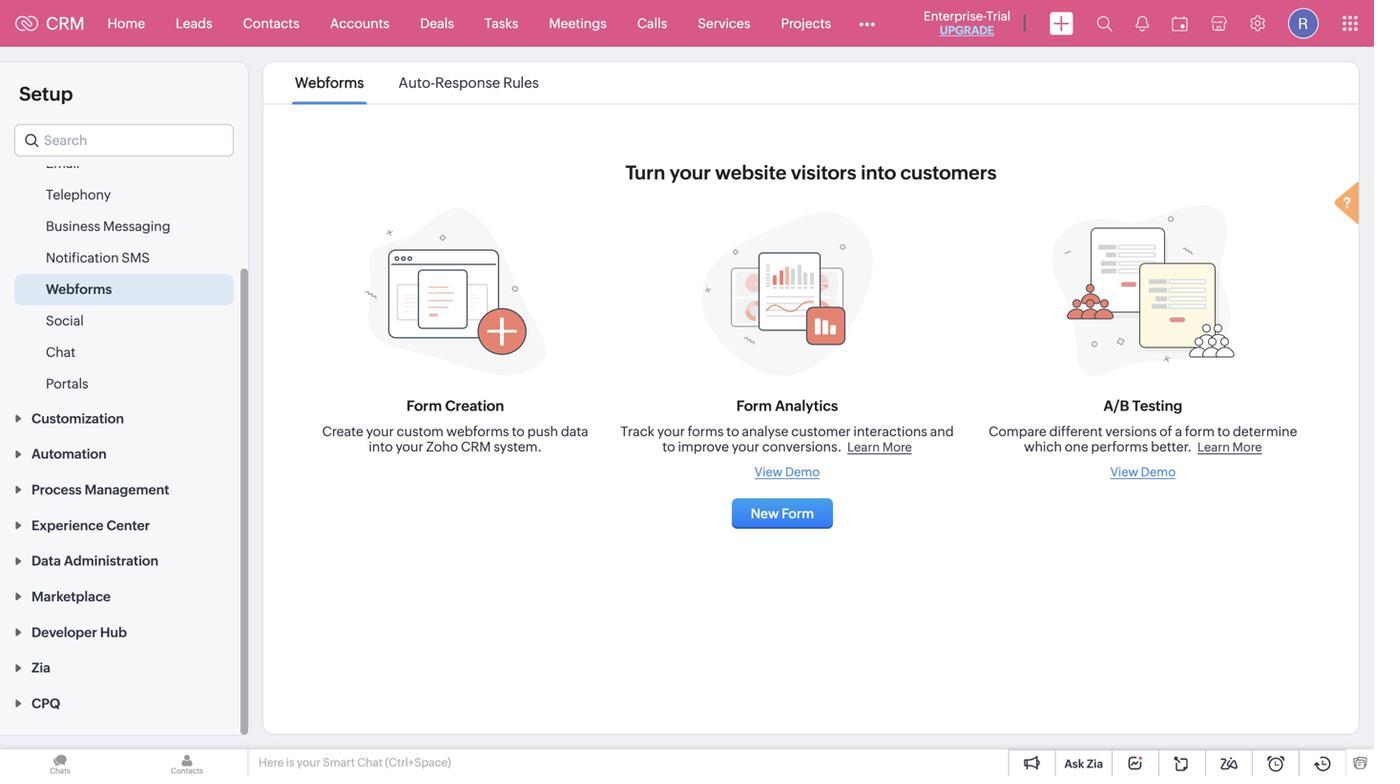 Task type: describe. For each thing, give the bounding box(es) containing it.
projects link
[[766, 0, 847, 46]]

view for a/b
[[1111, 465, 1139, 479]]

home
[[107, 16, 145, 31]]

telephony link
[[46, 185, 111, 204]]

0 vertical spatial webforms
[[295, 74, 364, 91]]

meetings
[[549, 16, 607, 31]]

zoho
[[426, 439, 458, 454]]

accounts
[[330, 16, 390, 31]]

interactions
[[854, 424, 928, 439]]

a
[[1176, 424, 1183, 439]]

your right improve
[[732, 439, 760, 454]]

demo for testing
[[1142, 465, 1176, 479]]

your left zoho
[[396, 439, 424, 454]]

a/b
[[1104, 398, 1130, 414]]

webforms
[[447, 424, 509, 439]]

your right track
[[658, 424, 685, 439]]

services link
[[683, 0, 766, 46]]

0 horizontal spatial webforms
[[46, 282, 112, 297]]

of
[[1160, 424, 1173, 439]]

customer
[[792, 424, 851, 439]]

performs
[[1092, 439, 1149, 454]]

smart
[[323, 756, 355, 769]]

new form
[[751, 506, 815, 521]]

0 vertical spatial into
[[861, 162, 897, 184]]

developer hub button
[[0, 614, 248, 650]]

to inside the form creation create your custom webforms to push data into your zoho crm system.
[[512, 424, 525, 439]]

customization button
[[0, 400, 248, 436]]

leads link
[[161, 0, 228, 46]]

sms
[[122, 250, 150, 265]]

experience
[[32, 518, 104, 533]]

administration
[[64, 553, 159, 569]]

leads
[[176, 16, 213, 31]]

chat inside region
[[46, 345, 76, 360]]

data
[[561, 424, 589, 439]]

profile image
[[1289, 8, 1320, 39]]

Search text field
[[15, 125, 233, 156]]

zia inside "dropdown button"
[[32, 660, 51, 676]]

deals
[[420, 16, 454, 31]]

calls
[[638, 16, 668, 31]]

contacts
[[243, 16, 300, 31]]

improve
[[678, 439, 729, 454]]

zia button
[[0, 650, 248, 685]]

setup
[[19, 83, 73, 105]]

creation
[[445, 398, 504, 414]]

messaging
[[103, 219, 171, 234]]

developer
[[32, 625, 97, 640]]

a/b testing
[[1104, 398, 1183, 414]]

social link
[[46, 311, 84, 330]]

rules
[[503, 74, 539, 91]]

portals
[[46, 376, 88, 391]]

business messaging
[[46, 219, 171, 234]]

home link
[[92, 0, 161, 46]]

business
[[46, 219, 100, 234]]

enterprise-trial upgrade
[[924, 9, 1011, 37]]

analyse
[[742, 424, 789, 439]]

(ctrl+space)
[[385, 756, 451, 769]]

form analytics
[[737, 398, 839, 414]]

auto-response rules
[[399, 74, 539, 91]]

search image
[[1097, 15, 1113, 32]]

website
[[715, 162, 787, 184]]

determine
[[1234, 424, 1298, 439]]

portals link
[[46, 374, 88, 393]]

tasks link
[[470, 0, 534, 46]]

form creation create your custom webforms to push data into your zoho crm system.
[[322, 398, 589, 454]]

notification sms
[[46, 250, 150, 265]]

demo for analytics
[[786, 465, 820, 479]]

signals element
[[1125, 0, 1161, 47]]

learn for a/b testing
[[1198, 440, 1231, 454]]

Other Modules field
[[847, 8, 888, 39]]

ask
[[1065, 758, 1085, 771]]

one
[[1065, 439, 1089, 454]]

0 vertical spatial webforms link
[[292, 74, 367, 91]]

better.
[[1152, 439, 1193, 454]]

create
[[322, 424, 364, 439]]

track your forms to analyse customer interactions and to improve your conversions.
[[621, 424, 954, 454]]

1 horizontal spatial chat
[[357, 756, 383, 769]]

meetings link
[[534, 0, 622, 46]]

different
[[1050, 424, 1103, 439]]

signals image
[[1136, 15, 1150, 32]]

turn
[[626, 162, 666, 184]]

calls link
[[622, 0, 683, 46]]

your right create
[[366, 424, 394, 439]]

form for analytics
[[737, 398, 772, 414]]

social
[[46, 313, 84, 328]]

auto-
[[399, 74, 435, 91]]

services
[[698, 16, 751, 31]]

management
[[85, 482, 169, 497]]

0 horizontal spatial crm
[[46, 14, 85, 33]]

contacts image
[[127, 750, 247, 776]]

customers
[[901, 162, 997, 184]]

marketplace button
[[0, 578, 248, 614]]

view demo for analytics
[[755, 465, 820, 479]]



Task type: locate. For each thing, give the bounding box(es) containing it.
create menu element
[[1039, 0, 1086, 46]]

region
[[0, 148, 248, 400]]

0 horizontal spatial view
[[755, 465, 783, 479]]

1 view demo from the left
[[755, 465, 820, 479]]

webforms
[[295, 74, 364, 91], [46, 282, 112, 297]]

form inside the form creation create your custom webforms to push data into your zoho crm system.
[[407, 398, 442, 414]]

into inside the form creation create your custom webforms to push data into your zoho crm system.
[[369, 439, 393, 454]]

create menu image
[[1050, 12, 1074, 35]]

cpq button
[[0, 685, 248, 721]]

0 horizontal spatial view demo
[[755, 465, 820, 479]]

demo down "better."
[[1142, 465, 1176, 479]]

to inside compare different versions of a form to determine which one performs better.
[[1218, 424, 1231, 439]]

0 vertical spatial chat
[[46, 345, 76, 360]]

testing
[[1133, 398, 1183, 414]]

1 learn from the left
[[848, 440, 880, 454]]

to right form
[[1218, 424, 1231, 439]]

form up analyse
[[737, 398, 772, 414]]

zia right ask
[[1087, 758, 1104, 771]]

into
[[861, 162, 897, 184], [369, 439, 393, 454]]

0 horizontal spatial learn more
[[848, 440, 913, 454]]

data administration button
[[0, 543, 248, 578]]

help image
[[1331, 179, 1369, 231]]

view down track your forms to analyse customer interactions and to improve your conversions.
[[755, 465, 783, 479]]

custom
[[397, 424, 444, 439]]

your right 'is'
[[297, 756, 321, 769]]

trial
[[987, 9, 1011, 23]]

view for form
[[755, 465, 783, 479]]

2 learn from the left
[[1198, 440, 1231, 454]]

email link
[[46, 154, 80, 173]]

2 more from the left
[[1233, 440, 1263, 454]]

form up "custom"
[[407, 398, 442, 414]]

is
[[286, 756, 295, 769]]

more for a/b testing
[[1233, 440, 1263, 454]]

view demo down compare different versions of a form to determine which one performs better.
[[1111, 465, 1176, 479]]

0 horizontal spatial chat
[[46, 345, 76, 360]]

0 horizontal spatial form
[[407, 398, 442, 414]]

projects
[[781, 16, 832, 31]]

process management button
[[0, 471, 248, 507]]

into right create
[[369, 439, 393, 454]]

more
[[883, 440, 913, 454], [1233, 440, 1263, 454]]

more down the interactions
[[883, 440, 913, 454]]

1 more from the left
[[883, 440, 913, 454]]

to right forms
[[727, 424, 740, 439]]

webforms link
[[292, 74, 367, 91], [46, 280, 112, 299]]

demo down conversions.
[[786, 465, 820, 479]]

marketplace
[[32, 589, 111, 604]]

0 vertical spatial crm
[[46, 14, 85, 33]]

center
[[107, 518, 150, 533]]

which
[[1025, 439, 1063, 454]]

learn more down form
[[1198, 440, 1263, 454]]

1 demo from the left
[[786, 465, 820, 479]]

calendar image
[[1172, 16, 1189, 31]]

chat down 'social'
[[46, 345, 76, 360]]

crm
[[46, 14, 85, 33], [461, 439, 491, 454]]

crm right logo
[[46, 14, 85, 33]]

1 horizontal spatial learn more link
[[1198, 440, 1263, 454]]

business messaging link
[[46, 217, 171, 236]]

0 horizontal spatial zia
[[32, 660, 51, 676]]

1 horizontal spatial webforms link
[[292, 74, 367, 91]]

automation
[[32, 447, 107, 462]]

0 horizontal spatial demo
[[786, 465, 820, 479]]

webforms link down notification
[[46, 280, 112, 299]]

profile element
[[1278, 0, 1331, 46]]

versions
[[1106, 424, 1158, 439]]

1 vertical spatial chat
[[357, 756, 383, 769]]

enterprise-
[[924, 9, 987, 23]]

1 horizontal spatial webforms
[[295, 74, 364, 91]]

1 horizontal spatial into
[[861, 162, 897, 184]]

crm inside the form creation create your custom webforms to push data into your zoho crm system.
[[461, 439, 491, 454]]

view demo down conversions.
[[755, 465, 820, 479]]

customization
[[32, 411, 124, 426]]

1 horizontal spatial learn
[[1198, 440, 1231, 454]]

search element
[[1086, 0, 1125, 47]]

zia
[[32, 660, 51, 676], [1087, 758, 1104, 771]]

notification
[[46, 250, 119, 265]]

into right visitors
[[861, 162, 897, 184]]

list containing webforms
[[278, 62, 556, 104]]

hub
[[100, 625, 127, 640]]

and
[[931, 424, 954, 439]]

webforms down notification
[[46, 282, 112, 297]]

form
[[407, 398, 442, 414], [737, 398, 772, 414], [782, 506, 815, 521]]

upgrade
[[940, 24, 995, 37]]

region containing email
[[0, 148, 248, 400]]

chat
[[46, 345, 76, 360], [357, 756, 383, 769]]

track
[[621, 424, 655, 439]]

more down determine
[[1233, 440, 1263, 454]]

system.
[[494, 439, 542, 454]]

experience center
[[32, 518, 150, 533]]

process management
[[32, 482, 169, 497]]

1 horizontal spatial demo
[[1142, 465, 1176, 479]]

1 horizontal spatial learn more
[[1198, 440, 1263, 454]]

demo
[[786, 465, 820, 479], [1142, 465, 1176, 479]]

response
[[435, 74, 501, 91]]

conversions.
[[763, 439, 842, 454]]

ask zia
[[1065, 758, 1104, 771]]

1 horizontal spatial view demo
[[1111, 465, 1176, 479]]

visitors
[[791, 162, 857, 184]]

telephony
[[46, 187, 111, 202]]

here is your smart chat (ctrl+space)
[[259, 756, 451, 769]]

learn more link for a/b testing
[[1198, 440, 1263, 454]]

compare
[[989, 424, 1047, 439]]

view demo for testing
[[1111, 465, 1176, 479]]

to left improve
[[663, 439, 676, 454]]

turn your website visitors into customers
[[626, 162, 997, 184]]

zia up cpq
[[32, 660, 51, 676]]

your right the turn
[[670, 162, 711, 184]]

to left push
[[512, 424, 525, 439]]

your
[[670, 162, 711, 184], [366, 424, 394, 439], [658, 424, 685, 439], [396, 439, 424, 454], [732, 439, 760, 454], [297, 756, 321, 769]]

1 learn more link from the left
[[848, 440, 913, 454]]

tasks
[[485, 16, 519, 31]]

accounts link
[[315, 0, 405, 46]]

1 vertical spatial into
[[369, 439, 393, 454]]

learn
[[848, 440, 880, 454], [1198, 440, 1231, 454]]

process
[[32, 482, 82, 497]]

2 demo from the left
[[1142, 465, 1176, 479]]

chat link
[[46, 343, 76, 362]]

0 horizontal spatial into
[[369, 439, 393, 454]]

crm right zoho
[[461, 439, 491, 454]]

1 vertical spatial zia
[[1087, 758, 1104, 771]]

push
[[528, 424, 559, 439]]

1 horizontal spatial zia
[[1087, 758, 1104, 771]]

learn for form analytics
[[848, 440, 880, 454]]

new form button
[[732, 498, 834, 529]]

2 horizontal spatial form
[[782, 506, 815, 521]]

learn more
[[848, 440, 913, 454], [1198, 440, 1263, 454]]

1 horizontal spatial more
[[1233, 440, 1263, 454]]

0 horizontal spatial learn
[[848, 440, 880, 454]]

logo image
[[15, 16, 38, 31]]

webforms link down accounts link
[[292, 74, 367, 91]]

form inside new form 'button'
[[782, 506, 815, 521]]

None field
[[14, 124, 234, 157]]

developer hub
[[32, 625, 127, 640]]

analytics
[[775, 398, 839, 414]]

chats image
[[0, 750, 120, 776]]

2 view from the left
[[1111, 465, 1139, 479]]

learn down the interactions
[[848, 440, 880, 454]]

form right new
[[782, 506, 815, 521]]

here
[[259, 756, 284, 769]]

learn more link down the interactions
[[848, 440, 913, 454]]

view demo
[[755, 465, 820, 479], [1111, 465, 1176, 479]]

1 vertical spatial webforms link
[[46, 280, 112, 299]]

0 horizontal spatial webforms link
[[46, 280, 112, 299]]

cpq
[[32, 696, 60, 711]]

form for creation
[[407, 398, 442, 414]]

more for form analytics
[[883, 440, 913, 454]]

webforms down accounts link
[[295, 74, 364, 91]]

1 horizontal spatial form
[[737, 398, 772, 414]]

learn down form
[[1198, 440, 1231, 454]]

deals link
[[405, 0, 470, 46]]

learn more for a/b testing
[[1198, 440, 1263, 454]]

experience center button
[[0, 507, 248, 543]]

2 learn more from the left
[[1198, 440, 1263, 454]]

email
[[46, 156, 80, 171]]

1 learn more from the left
[[848, 440, 913, 454]]

data administration
[[32, 553, 159, 569]]

notification sms link
[[46, 248, 150, 267]]

data
[[32, 553, 61, 569]]

2 view demo from the left
[[1111, 465, 1176, 479]]

learn more for form analytics
[[848, 440, 913, 454]]

1 vertical spatial crm
[[461, 439, 491, 454]]

forms
[[688, 424, 724, 439]]

learn more link down form
[[1198, 440, 1263, 454]]

1 horizontal spatial crm
[[461, 439, 491, 454]]

contacts link
[[228, 0, 315, 46]]

compare different versions of a form to determine which one performs better.
[[989, 424, 1298, 454]]

automation button
[[0, 436, 248, 471]]

1 horizontal spatial view
[[1111, 465, 1139, 479]]

learn more down the interactions
[[848, 440, 913, 454]]

1 vertical spatial webforms
[[46, 282, 112, 297]]

chat right smart
[[357, 756, 383, 769]]

0 horizontal spatial learn more link
[[848, 440, 913, 454]]

crm link
[[15, 14, 85, 33]]

view down performs
[[1111, 465, 1139, 479]]

list
[[278, 62, 556, 104]]

0 horizontal spatial more
[[883, 440, 913, 454]]

learn more link for form analytics
[[848, 440, 913, 454]]

2 learn more link from the left
[[1198, 440, 1263, 454]]

1 view from the left
[[755, 465, 783, 479]]

0 vertical spatial zia
[[32, 660, 51, 676]]



Task type: vqa. For each thing, say whether or not it's contained in the screenshot.
the leftmost Zia
yes



